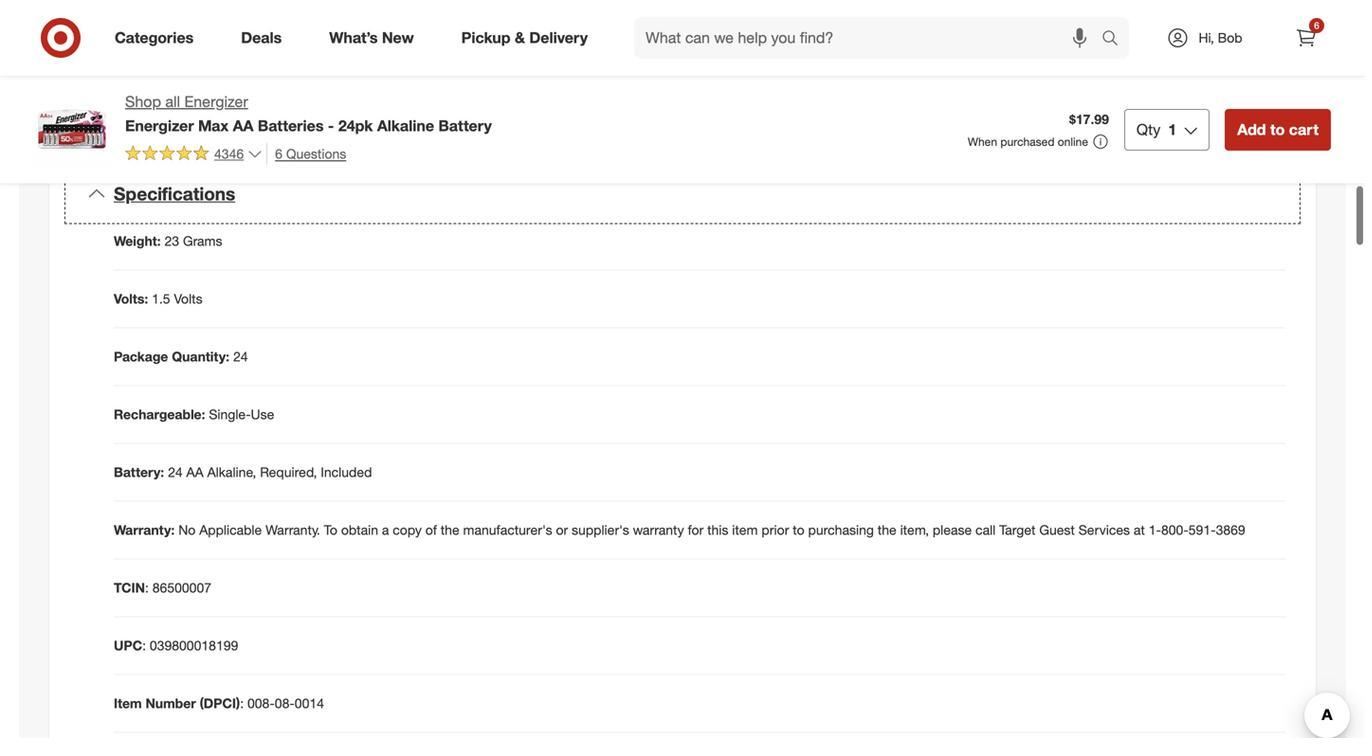 Task type: locate. For each thing, give the bounding box(es) containing it.
what's
[[329, 29, 378, 47]]

the
[[331, 84, 349, 101], [441, 522, 460, 539], [878, 522, 897, 539]]

single-
[[209, 407, 251, 423]]

1 horizontal spatial power
[[339, 12, 376, 29]]

you
[[274, 84, 295, 101], [557, 84, 579, 101]]

2 horizontal spatial to
[[1271, 120, 1286, 139]]

aa inside "these energizer aa batteries hold power for up to 12 years, so you're covered for anything from power outages, medical needs or playtime"
[[232, 12, 249, 29]]

to
[[418, 12, 430, 29], [1271, 120, 1286, 139], [793, 522, 805, 539]]

the right of
[[441, 522, 460, 539]]

the right have at the left of page
[[331, 84, 349, 101]]

anything
[[620, 12, 670, 29]]

from right expect
[[627, 84, 654, 101]]

new
[[382, 29, 414, 47]]

1 vertical spatial power
[[164, 31, 201, 48]]

the inside the feel confident knowing you have the long-lasting power and protection you expect from energizer
[[331, 84, 349, 101]]

of
[[426, 522, 437, 539]]

categories
[[115, 29, 194, 47]]

for for manufacturer's
[[688, 522, 704, 539]]

energizer down all
[[125, 117, 194, 135]]

covered
[[549, 12, 596, 29]]

:
[[145, 580, 149, 597], [142, 638, 146, 655], [240, 696, 244, 712]]

applicable
[[199, 522, 262, 539]]

aa up outages, at the left of page
[[232, 12, 249, 29]]

0 horizontal spatial power
[[164, 31, 201, 48]]

call
[[976, 522, 996, 539]]

volts:
[[114, 291, 148, 307]]

shop
[[125, 92, 161, 111]]

1 horizontal spatial to
[[793, 522, 805, 539]]

1 horizontal spatial you
[[557, 84, 579, 101]]

up
[[399, 12, 414, 29]]

6
[[1315, 19, 1320, 31], [275, 145, 283, 162]]

: left 039800018199
[[142, 638, 146, 655]]

add to cart button
[[1226, 109, 1332, 151]]

0 horizontal spatial from
[[133, 31, 160, 48]]

weight:
[[114, 233, 161, 250]]

6 down batteries
[[275, 145, 283, 162]]

needs
[[309, 31, 346, 48]]

0 vertical spatial aa
[[232, 12, 249, 29]]

deals
[[241, 29, 282, 47]]

at
[[1134, 522, 1146, 539]]

6 questions
[[275, 145, 346, 162]]

2 vertical spatial to
[[793, 522, 805, 539]]

item
[[732, 522, 758, 539]]

from down the these
[[133, 31, 160, 48]]

0 horizontal spatial you
[[274, 84, 295, 101]]

tcin
[[114, 580, 145, 597]]

23
[[165, 233, 179, 250]]

: left 008-
[[240, 696, 244, 712]]

you left expect
[[557, 84, 579, 101]]

warranty:
[[114, 522, 175, 539]]

battery: 24 aa alkaline, required, included
[[114, 464, 372, 481]]

the left item,
[[878, 522, 897, 539]]

energizer
[[173, 12, 229, 29], [184, 92, 248, 111], [133, 103, 189, 120], [125, 117, 194, 135]]

energizer up max
[[184, 92, 248, 111]]

online
[[1058, 135, 1089, 149]]

aa inside shop all energizer energizer max aa batteries - 24pk alkaline battery
[[233, 117, 254, 135]]

2 vertical spatial power
[[426, 84, 463, 101]]

batteries
[[253, 12, 305, 29]]

-
[[328, 117, 334, 135]]

tcin : 86500007
[[114, 580, 212, 597]]

1 horizontal spatial 6
[[1315, 19, 1320, 31]]

0 vertical spatial :
[[145, 580, 149, 597]]

rechargeable:
[[114, 407, 205, 423]]

1 vertical spatial from
[[627, 84, 654, 101]]

aa
[[232, 12, 249, 29], [233, 117, 254, 135], [186, 464, 204, 481]]

aa right max
[[233, 117, 254, 135]]

prior
[[762, 522, 789, 539]]

0 horizontal spatial 6
[[275, 145, 283, 162]]

: left 86500007
[[145, 580, 149, 597]]

2 horizontal spatial power
[[426, 84, 463, 101]]

08-
[[275, 696, 295, 712]]

0 vertical spatial 24
[[233, 349, 248, 365]]

6 right the bob
[[1315, 19, 1320, 31]]

0014
[[295, 696, 324, 712]]

1 you from the left
[[274, 84, 295, 101]]

these
[[133, 12, 169, 29]]

power down the these
[[164, 31, 201, 48]]

24pk
[[338, 117, 373, 135]]

1 horizontal spatial from
[[627, 84, 654, 101]]

2 horizontal spatial for
[[688, 522, 704, 539]]

please
[[933, 522, 972, 539]]

0 vertical spatial or
[[350, 31, 362, 48]]

1 vertical spatial or
[[556, 522, 568, 539]]

a
[[382, 522, 389, 539]]

guest
[[1040, 522, 1075, 539]]

batteries
[[258, 117, 324, 135]]

power up needs
[[339, 12, 376, 29]]

for left up
[[379, 12, 395, 29]]

: for tcin
[[145, 580, 149, 597]]

for
[[379, 12, 395, 29], [600, 12, 616, 29], [688, 522, 704, 539]]

or right needs
[[350, 31, 362, 48]]

for right covered
[[600, 12, 616, 29]]

energizer up outages, at the left of page
[[173, 12, 229, 29]]

categories link
[[99, 17, 217, 59]]

power inside the feel confident knowing you have the long-lasting power and protection you expect from energizer
[[426, 84, 463, 101]]

0 vertical spatial from
[[133, 31, 160, 48]]

from
[[133, 31, 160, 48], [627, 84, 654, 101]]

bob
[[1218, 29, 1243, 46]]

no
[[179, 522, 196, 539]]

pickup & delivery link
[[445, 17, 612, 59]]

aa left alkaline, at the bottom
[[186, 464, 204, 481]]

add
[[1238, 120, 1267, 139]]

1 vertical spatial 6
[[275, 145, 283, 162]]

0 horizontal spatial or
[[350, 31, 362, 48]]

or inside "these energizer aa batteries hold power for up to 12 years, so you're covered for anything from power outages, medical needs or playtime"
[[350, 31, 362, 48]]

2 you from the left
[[557, 84, 579, 101]]

warranty
[[633, 522, 684, 539]]

or left supplier's
[[556, 522, 568, 539]]

4346
[[214, 145, 244, 162]]

1 vertical spatial to
[[1271, 120, 1286, 139]]

24 right battery:
[[168, 464, 183, 481]]

item number (dpci) : 008-08-0014
[[114, 696, 324, 712]]

1 vertical spatial aa
[[233, 117, 254, 135]]

0 vertical spatial power
[[339, 12, 376, 29]]

2 vertical spatial aa
[[186, 464, 204, 481]]

24 right quantity:
[[233, 349, 248, 365]]

or
[[350, 31, 362, 48], [556, 522, 568, 539]]

rechargeable: single-use
[[114, 407, 274, 423]]

$17.99
[[1070, 111, 1110, 128]]

to right the prior
[[793, 522, 805, 539]]

1 horizontal spatial for
[[600, 12, 616, 29]]

4346 link
[[125, 143, 263, 166]]

0 vertical spatial 6
[[1315, 19, 1320, 31]]

aa for batteries
[[232, 12, 249, 29]]

weight: 23 grams
[[114, 233, 222, 250]]

power left and
[[426, 84, 463, 101]]

feel confident knowing you have the long-lasting power and protection you expect from energizer
[[133, 84, 654, 120]]

0 horizontal spatial 24
[[168, 464, 183, 481]]

what's new link
[[313, 17, 438, 59]]

1 vertical spatial :
[[142, 638, 146, 655]]

1 vertical spatial 24
[[168, 464, 183, 481]]

0 horizontal spatial the
[[331, 84, 349, 101]]

for left the this
[[688, 522, 704, 539]]

2 horizontal spatial the
[[878, 522, 897, 539]]

knowing
[[221, 84, 270, 101]]

energizer down feel
[[133, 103, 189, 120]]

to left 12
[[418, 12, 430, 29]]

0 vertical spatial to
[[418, 12, 430, 29]]

image of energizer max aa batteries - 24pk alkaline battery image
[[34, 91, 110, 167]]

3869
[[1216, 522, 1246, 539]]

hi,
[[1199, 29, 1215, 46]]

specifications
[[114, 183, 235, 205]]

6 questions link
[[267, 143, 346, 165]]

so
[[490, 12, 505, 29]]

to right add
[[1271, 120, 1286, 139]]

years,
[[452, 12, 487, 29]]

you left have at the left of page
[[274, 84, 295, 101]]

0 horizontal spatial to
[[418, 12, 430, 29]]



Task type: vqa. For each thing, say whether or not it's contained in the screenshot.
UPC's ':'
yes



Task type: describe. For each thing, give the bounding box(es) containing it.
target
[[1000, 522, 1036, 539]]

to inside button
[[1271, 120, 1286, 139]]

when purchased online
[[968, 135, 1089, 149]]

(dpci)
[[200, 696, 240, 712]]

obtain
[[341, 522, 378, 539]]

alkaline
[[377, 117, 434, 135]]

number
[[146, 696, 196, 712]]

from inside the feel confident knowing you have the long-lasting power and protection you expect from energizer
[[627, 84, 654, 101]]

hi, bob
[[1199, 29, 1243, 46]]

copy
[[393, 522, 422, 539]]

to inside "these energizer aa batteries hold power for up to 12 years, so you're covered for anything from power outages, medical needs or playtime"
[[418, 12, 430, 29]]

package quantity: 24
[[114, 349, 248, 365]]

item,
[[901, 522, 930, 539]]

: for upc
[[142, 638, 146, 655]]

1-
[[1149, 522, 1162, 539]]

item
[[114, 696, 142, 712]]

protection
[[493, 84, 554, 101]]

hold
[[309, 12, 335, 29]]

pickup & delivery
[[462, 29, 588, 47]]

these energizer aa batteries hold power for up to 12 years, so you're covered for anything from power outages, medical needs or playtime
[[133, 12, 670, 48]]

aa for alkaline,
[[186, 464, 204, 481]]

delivery
[[530, 29, 588, 47]]

lasting
[[384, 84, 423, 101]]

6 link
[[1286, 17, 1328, 59]]

warranty.
[[266, 522, 320, 539]]

warranty: no applicable warranty. to obtain a copy of the manufacturer's or supplier's warranty for this item prior to purchasing the item, please call target guest services at 1-800-591-3869
[[114, 522, 1246, 539]]

1 horizontal spatial or
[[556, 522, 568, 539]]

manufacturer's
[[463, 522, 553, 539]]

&
[[515, 29, 525, 47]]

energizer inside the feel confident knowing you have the long-lasting power and protection you expect from energizer
[[133, 103, 189, 120]]

package
[[114, 349, 168, 365]]

have
[[299, 84, 327, 101]]

what's new
[[329, 29, 414, 47]]

and
[[467, 84, 490, 101]]

when
[[968, 135, 998, 149]]

medical
[[259, 31, 306, 48]]

upc : 039800018199
[[114, 638, 238, 655]]

services
[[1079, 522, 1131, 539]]

you're
[[508, 12, 545, 29]]

1
[[1169, 120, 1177, 139]]

039800018199
[[150, 638, 238, 655]]

86500007
[[152, 580, 212, 597]]

required,
[[260, 464, 317, 481]]

grams
[[183, 233, 222, 250]]

volts
[[174, 291, 203, 307]]

from inside "these energizer aa batteries hold power for up to 12 years, so you're covered for anything from power outages, medical needs or playtime"
[[133, 31, 160, 48]]

800-
[[1162, 522, 1189, 539]]

specifications button
[[64, 164, 1301, 224]]

feel
[[133, 84, 157, 101]]

2 vertical spatial :
[[240, 696, 244, 712]]

questions
[[286, 145, 346, 162]]

use
[[251, 407, 274, 423]]

1.5
[[152, 291, 170, 307]]

1 horizontal spatial 24
[[233, 349, 248, 365]]

included
[[321, 464, 372, 481]]

6 for 6 questions
[[275, 145, 283, 162]]

1 horizontal spatial the
[[441, 522, 460, 539]]

battery:
[[114, 464, 164, 481]]

qty
[[1137, 120, 1161, 139]]

add to cart
[[1238, 120, 1319, 139]]

cart
[[1290, 120, 1319, 139]]

long-
[[353, 84, 384, 101]]

confident
[[161, 84, 217, 101]]

purchasing
[[809, 522, 874, 539]]

supplier's
[[572, 522, 630, 539]]

12
[[433, 12, 448, 29]]

quantity:
[[172, 349, 230, 365]]

for for years,
[[600, 12, 616, 29]]

6 for 6
[[1315, 19, 1320, 31]]

What can we help you find? suggestions appear below search field
[[635, 17, 1107, 59]]

alkaline,
[[207, 464, 256, 481]]

energizer inside "these energizer aa batteries hold power for up to 12 years, so you're covered for anything from power outages, medical needs or playtime"
[[173, 12, 229, 29]]

pickup
[[462, 29, 511, 47]]

all
[[165, 92, 180, 111]]

search button
[[1094, 17, 1139, 63]]

purchased
[[1001, 135, 1055, 149]]

expect
[[583, 84, 623, 101]]

this
[[708, 522, 729, 539]]

shop all energizer energizer max aa batteries - 24pk alkaline battery
[[125, 92, 492, 135]]

0 horizontal spatial for
[[379, 12, 395, 29]]



